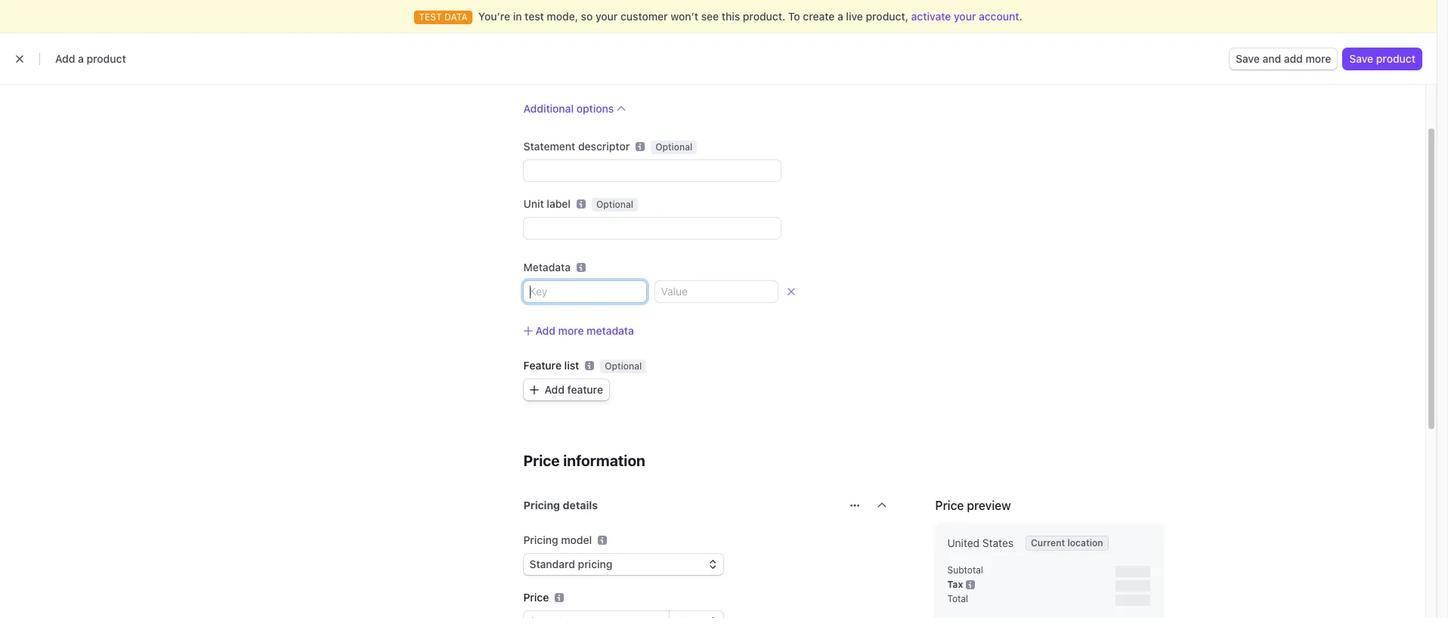 Task type: locate. For each thing, give the bounding box(es) containing it.
your right activate
[[954, 10, 976, 23]]

None text field
[[523, 160, 780, 181]]

price down pricing model at the bottom left
[[523, 591, 549, 604]]

add inside "button"
[[535, 324, 555, 337]]

2 your from the left
[[954, 10, 976, 23]]

price up pricing details
[[523, 452, 560, 469]]

tab list
[[110, 112, 1297, 140]]

descriptor
[[578, 140, 630, 153]]

list
[[564, 359, 579, 372]]

add for add feature
[[545, 383, 565, 396]]

preview
[[967, 499, 1011, 512]]

pricing inside pricing details button
[[523, 499, 560, 512]]

0 vertical spatial products
[[368, 42, 414, 54]]

save right add in the top of the page
[[1349, 52, 1373, 65]]

Search… search field
[[518, 7, 889, 26]]

and
[[1262, 52, 1281, 65]]

1 horizontal spatial products
[[368, 42, 414, 54]]

test
[[525, 10, 544, 23]]

details
[[563, 499, 598, 512]]

1 pricing from the top
[[523, 499, 560, 512]]

add for add more metadata
[[535, 324, 555, 337]]

price left preview
[[935, 499, 964, 512]]

1 vertical spatial pricing
[[523, 534, 558, 546]]

account
[[979, 10, 1019, 23]]

1 product from the left
[[87, 52, 126, 65]]

so
[[581, 10, 593, 23]]

0 horizontal spatial a
[[78, 52, 84, 65]]

0 horizontal spatial your
[[596, 10, 618, 23]]

optional
[[655, 141, 692, 153], [596, 199, 633, 210], [605, 361, 642, 372]]

info image
[[598, 536, 607, 545]]

add
[[55, 52, 75, 65], [535, 324, 555, 337], [545, 383, 565, 396]]

product
[[87, 52, 126, 65], [1376, 52, 1416, 65]]

pricing up pricing model at the bottom left
[[523, 499, 560, 512]]

home
[[118, 42, 147, 54]]

price for price preview
[[935, 499, 964, 512]]

location
[[1067, 537, 1103, 549]]

your
[[596, 10, 618, 23], [954, 10, 976, 23]]

test
[[1220, 42, 1241, 54]]

pricing
[[523, 499, 560, 512], [523, 534, 558, 546]]

1 vertical spatial a
[[78, 52, 84, 65]]

balances link
[[225, 39, 285, 57]]

0 vertical spatial add
[[55, 52, 75, 65]]

current location
[[1031, 537, 1103, 549]]

add a product
[[55, 52, 126, 65]]

save and add more button
[[1230, 48, 1337, 70]]

add up feature
[[535, 324, 555, 337]]

more right add in the top of the page
[[1306, 52, 1331, 65]]

more up list
[[558, 324, 584, 337]]

price
[[523, 452, 560, 469], [935, 499, 964, 512], [523, 591, 549, 604]]

1 vertical spatial more
[[558, 324, 584, 337]]

metadata
[[587, 324, 634, 337]]

statement descriptor
[[523, 140, 630, 153]]

a left home link
[[78, 52, 84, 65]]

more
[[1306, 52, 1331, 65], [558, 324, 584, 337]]

live
[[846, 10, 863, 23]]

products down home link
[[110, 84, 200, 109]]

pricing left the model
[[523, 534, 558, 546]]

1 vertical spatial price
[[935, 499, 964, 512]]

add for add a product
[[55, 52, 75, 65]]

0 vertical spatial more
[[1306, 52, 1331, 65]]

unit label
[[523, 197, 571, 210]]

a left live
[[837, 10, 843, 23]]

1 vertical spatial optional
[[596, 199, 633, 210]]

test mode
[[1220, 42, 1272, 54]]

statement
[[523, 140, 575, 153]]

add right svg image
[[545, 383, 565, 396]]

save left and
[[1236, 52, 1260, 65]]

1 your from the left
[[596, 10, 618, 23]]

options
[[576, 102, 614, 115]]

0 horizontal spatial products
[[110, 84, 200, 109]]

save inside save and add more button
[[1236, 52, 1260, 65]]

subtotal
[[947, 565, 983, 576]]

optional right 'label' at the top left of the page
[[596, 199, 633, 210]]

1 horizontal spatial your
[[954, 10, 976, 23]]

None text field
[[523, 218, 780, 239]]

save and add more
[[1236, 52, 1331, 65]]

1 horizontal spatial more
[[1306, 52, 1331, 65]]

you're in test mode, so your customer won't see this product. to create a live product, activate your account .
[[478, 10, 1022, 23]]

2 product from the left
[[1376, 52, 1416, 65]]

products link
[[361, 39, 421, 57]]

optional right descriptor
[[655, 141, 692, 153]]

1 horizontal spatial save
[[1349, 52, 1373, 65]]

your right so
[[596, 10, 618, 23]]

save inside the save product button
[[1349, 52, 1373, 65]]

optional down metadata
[[605, 361, 642, 372]]

1 horizontal spatial product
[[1376, 52, 1416, 65]]

products left the billing
[[368, 42, 414, 54]]

0 horizontal spatial more
[[558, 324, 584, 337]]

2 vertical spatial add
[[545, 383, 565, 396]]

feature list
[[523, 359, 579, 372]]

save
[[1236, 52, 1260, 65], [1349, 52, 1373, 65]]

1 vertical spatial add
[[535, 324, 555, 337]]

a
[[837, 10, 843, 23], [78, 52, 84, 65]]

search…
[[542, 11, 580, 22]]

add left home link
[[55, 52, 75, 65]]

0 horizontal spatial save
[[1236, 52, 1260, 65]]

2 pricing from the top
[[523, 534, 558, 546]]

information
[[563, 452, 645, 469]]

activate your account link
[[911, 10, 1019, 23]]

home link
[[110, 39, 155, 57]]

reports
[[480, 42, 520, 54]]

optional for statement descriptor
[[655, 141, 692, 153]]

0 vertical spatial a
[[837, 10, 843, 23]]

0 vertical spatial pricing
[[523, 499, 560, 512]]

model
[[561, 534, 592, 546]]

1 save from the left
[[1236, 52, 1260, 65]]

0 horizontal spatial product
[[87, 52, 126, 65]]

products
[[368, 42, 414, 54], [110, 84, 200, 109]]

add inside button
[[545, 383, 565, 396]]

save for save and add more
[[1236, 52, 1260, 65]]

reports link
[[473, 39, 527, 57]]

2 vertical spatial optional
[[605, 361, 642, 372]]

more button
[[591, 39, 646, 57]]

2 save from the left
[[1349, 52, 1373, 65]]

united states
[[947, 537, 1014, 549]]

payments link
[[158, 39, 222, 57]]

Key text field
[[523, 281, 646, 302]]

0 vertical spatial price
[[523, 452, 560, 469]]

products inside products link
[[368, 42, 414, 54]]

0 vertical spatial optional
[[655, 141, 692, 153]]

more
[[598, 42, 624, 54]]

states
[[982, 537, 1014, 549]]

tax
[[947, 579, 963, 590]]

optional for unit label
[[596, 199, 633, 210]]



Task type: describe. For each thing, give the bounding box(es) containing it.
united
[[947, 537, 980, 549]]

activate
[[911, 10, 951, 23]]

customers link
[[288, 39, 358, 57]]

more inside button
[[1306, 52, 1331, 65]]

2 vertical spatial price
[[523, 591, 549, 604]]

mode
[[1244, 42, 1272, 54]]

svg image
[[529, 385, 538, 395]]

see
[[701, 10, 719, 23]]

1 horizontal spatial a
[[837, 10, 843, 23]]

unit
[[523, 197, 544, 210]]

info element
[[598, 536, 607, 545]]

price information
[[523, 452, 645, 469]]

billing
[[432, 42, 462, 54]]

balances
[[232, 42, 278, 54]]

metadata
[[523, 261, 571, 274]]

customer
[[621, 10, 668, 23]]

customers
[[296, 42, 350, 54]]

you're
[[478, 10, 510, 23]]

Value text field
[[655, 281, 777, 302]]

pricing for pricing model
[[523, 534, 558, 546]]

developers
[[1147, 42, 1204, 54]]

product,
[[866, 10, 908, 23]]

add feature button
[[523, 379, 609, 401]]

price for price information
[[523, 452, 560, 469]]

.
[[1019, 10, 1022, 23]]

add more metadata
[[535, 324, 634, 337]]

billing link
[[424, 39, 470, 57]]

additional options button
[[523, 101, 626, 116]]

connect
[[538, 42, 580, 54]]

add feature
[[545, 383, 603, 396]]

pricing details button
[[514, 489, 841, 518]]

additional options
[[523, 102, 614, 115]]

pricing for pricing details
[[523, 499, 560, 512]]

in
[[513, 10, 522, 23]]

info image
[[966, 580, 975, 589]]

to
[[788, 10, 800, 23]]

pricing model
[[523, 534, 592, 546]]

additional
[[523, 102, 574, 115]]

current
[[1031, 537, 1065, 549]]

create
[[803, 10, 835, 23]]

add more metadata button
[[523, 323, 634, 339]]

won't
[[671, 10, 698, 23]]

product.
[[743, 10, 785, 23]]

optional for feature list
[[605, 361, 642, 372]]

price preview
[[935, 499, 1011, 512]]

svg image
[[850, 501, 859, 510]]

pricing details
[[523, 499, 598, 512]]

developers link
[[1140, 39, 1211, 57]]

1 vertical spatial products
[[110, 84, 200, 109]]

connect link
[[530, 39, 588, 57]]

save product
[[1349, 52, 1416, 65]]

feature
[[567, 383, 603, 396]]

product inside the save product button
[[1376, 52, 1416, 65]]

more inside "button"
[[558, 324, 584, 337]]

mode,
[[547, 10, 578, 23]]

add
[[1284, 52, 1303, 65]]

feature
[[523, 359, 562, 372]]

label
[[547, 197, 571, 210]]

save for save product
[[1349, 52, 1373, 65]]

total
[[947, 593, 968, 605]]

this
[[722, 10, 740, 23]]

payments
[[165, 42, 214, 54]]

save product button
[[1343, 48, 1422, 70]]

0.00 text field
[[536, 611, 668, 618]]



Task type: vqa. For each thing, say whether or not it's contained in the screenshot.
the bottommost the on
no



